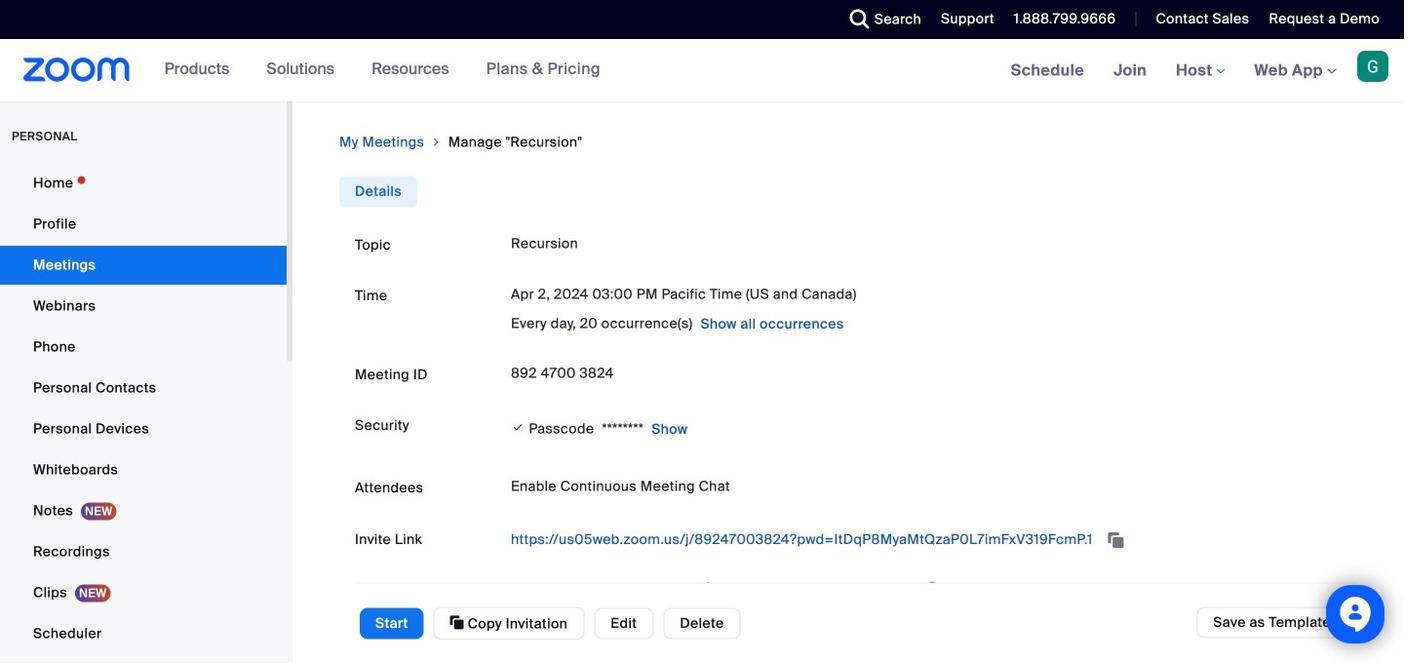 Task type: vqa. For each thing, say whether or not it's contained in the screenshot.
top Sign
no



Task type: locate. For each thing, give the bounding box(es) containing it.
tab
[[339, 176, 417, 207]]

meetings navigation
[[996, 39, 1404, 103]]

add to yahoo calendar image
[[923, 582, 943, 601]]

profile picture image
[[1358, 51, 1389, 82]]

add to outlook calendar (.ics) image
[[696, 582, 715, 601]]

banner
[[0, 39, 1404, 103]]

right image
[[430, 133, 443, 152]]

add to google calendar image
[[511, 582, 531, 601]]

application
[[511, 524, 1342, 555]]



Task type: describe. For each thing, give the bounding box(es) containing it.
checked image
[[511, 418, 525, 437]]

personal menu menu
[[0, 164, 287, 663]]

zoom logo image
[[23, 58, 130, 82]]

product information navigation
[[150, 39, 615, 101]]

manage recursion navigation
[[339, 133, 1358, 153]]

copy image
[[450, 614, 464, 632]]

manage my meeting tab control tab list
[[339, 176, 417, 207]]



